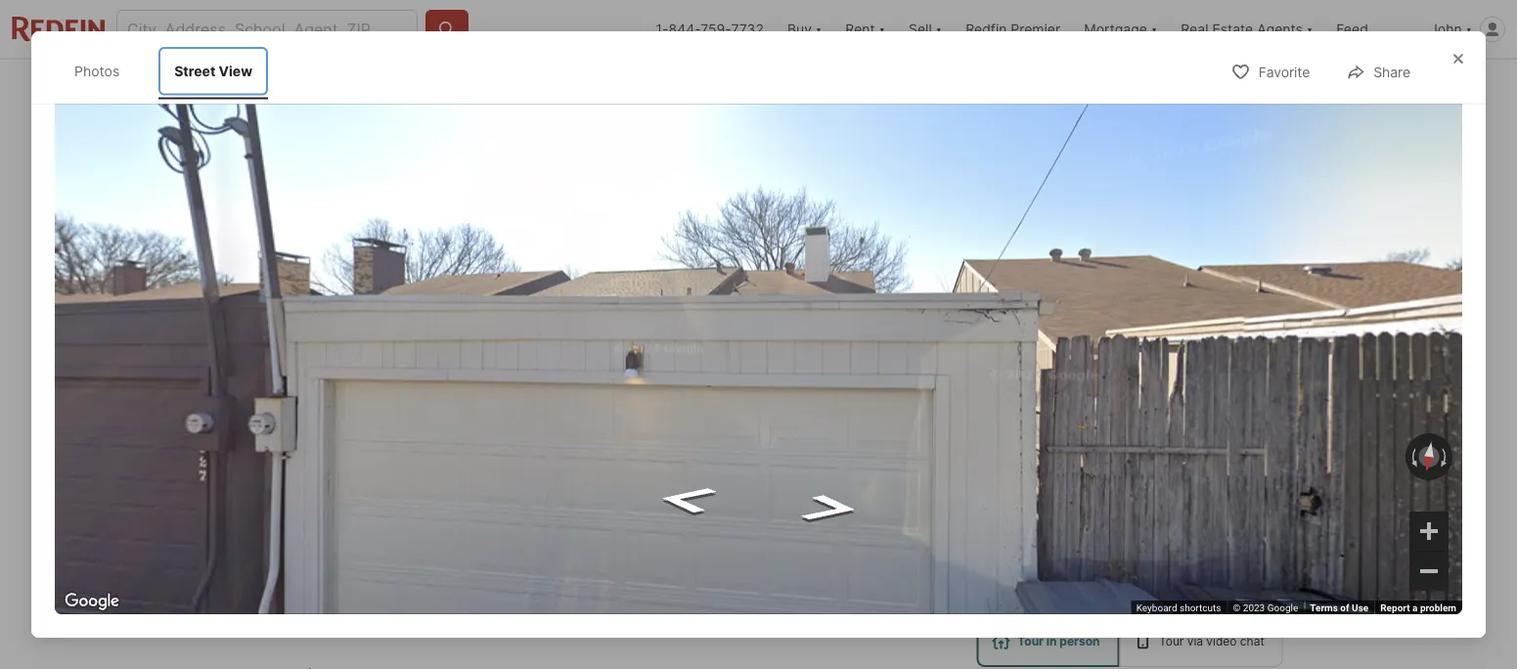 Task type: locate. For each thing, give the bounding box(es) containing it.
tx
[[420, 511, 440, 530]]

oct down 28
[[1118, 570, 1143, 584]]

redfin
[[966, 21, 1007, 38]]

share button inside dialog
[[1330, 51, 1428, 91]]

baths
[[585, 586, 627, 605]]

28
[[1112, 534, 1149, 568]]

1 vertical spatial street
[[294, 405, 335, 422]]

tab list
[[55, 43, 288, 99]]

1 tab from the left
[[472, 64, 618, 111]]

friday 27 oct
[[1013, 517, 1054, 584]]

of
[[1341, 602, 1350, 614]]

1 horizontal spatial 2
[[585, 556, 599, 583]]

0 horizontal spatial oct
[[1021, 570, 1046, 584]]

view down city, address, school, agent, zip search box
[[219, 63, 253, 79]]

street down city, address, school, agent, zip search box
[[174, 63, 216, 79]]

saturday 28 oct
[[1100, 517, 1161, 584]]

759-
[[701, 21, 731, 38]]

tab
[[472, 64, 618, 111], [618, 64, 774, 111], [774, 64, 869, 111]]

for sale - active
[[252, 475, 380, 491]]

redfin premier
[[966, 21, 1061, 38]]

ln
[[340, 511, 358, 530]]

,
[[358, 511, 363, 530], [411, 511, 416, 530]]

2 inside "2 beds"
[[501, 556, 515, 583]]

dialog
[[31, 31, 1486, 638]]

tour inside tour via video chat option
[[1160, 635, 1184, 649]]

0 horizontal spatial street
[[174, 63, 216, 79]]

street inside street view button
[[294, 405, 335, 422]]

oct
[[1021, 570, 1046, 584], [1118, 570, 1143, 584], [1215, 570, 1240, 584]]

oct down 29
[[1215, 570, 1240, 584]]

street for street view button
[[294, 405, 335, 422]]

tour
[[1018, 635, 1044, 649], [1160, 635, 1184, 649]]

in
[[1047, 635, 1057, 649]]

1 horizontal spatial view
[[338, 405, 371, 422]]

share
[[1374, 64, 1411, 80], [1230, 78, 1267, 94]]

2 oct from the left
[[1118, 570, 1143, 584]]

street
[[174, 63, 216, 79], [294, 405, 335, 422]]

dallas
[[367, 511, 411, 530]]

1 horizontal spatial street
[[294, 405, 335, 422]]

1 horizontal spatial street view
[[294, 405, 371, 422]]

list box
[[977, 617, 1283, 667]]

street view up - at the bottom left of the page
[[294, 405, 371, 422]]

1 2 from the left
[[501, 556, 515, 583]]

photos
[[1205, 405, 1251, 422]]

1 oct from the left
[[1021, 570, 1046, 584]]

home
[[1111, 473, 1173, 500]]

, left tx
[[411, 511, 416, 530]]

oct for 29
[[1215, 570, 1240, 584]]

0 vertical spatial street view
[[174, 63, 253, 79]]

ft
[[702, 586, 717, 605]]

next image
[[1260, 535, 1291, 566]]

1 horizontal spatial oct
[[1118, 570, 1143, 584]]

keyboard shortcuts
[[1137, 602, 1222, 614]]

overview
[[386, 79, 450, 95]]

share button
[[1330, 51, 1428, 91], [1186, 65, 1283, 105]]

this
[[1064, 473, 1106, 500]]

, left dallas
[[358, 511, 363, 530]]

1-844-759-7732 link
[[656, 21, 764, 38]]

terms of use
[[1311, 602, 1369, 614]]

street view tab
[[159, 47, 268, 95]]

tour left in
[[1018, 635, 1044, 649]]

photos
[[74, 63, 120, 79]]

0 horizontal spatial view
[[219, 63, 253, 79]]

/mo
[[306, 588, 331, 605]]

tour for tour via video chat
[[1160, 635, 1184, 649]]

29
[[1209, 534, 1245, 568]]

sale
[[283, 475, 317, 491]]

None button
[[989, 505, 1078, 597], [1086, 506, 1175, 596], [1183, 506, 1272, 596], [989, 505, 1078, 597], [1086, 506, 1175, 596], [1183, 506, 1272, 596]]

7732
[[731, 21, 764, 38]]

2 tab from the left
[[618, 64, 774, 111]]

$1,650
[[262, 588, 306, 605]]

tour inside tour in person option
[[1018, 635, 1044, 649]]

problem
[[1421, 602, 1457, 614]]

0 horizontal spatial street view
[[174, 63, 253, 79]]

2 beds
[[501, 556, 538, 605]]

baths link
[[585, 586, 627, 605]]

-
[[321, 475, 327, 491]]

terms of use link
[[1311, 602, 1369, 614]]

view inside tab
[[219, 63, 253, 79]]

$199,500
[[234, 556, 341, 583]]

favorite button
[[1215, 51, 1327, 91]]

get
[[335, 588, 359, 605]]

0 horizontal spatial 2
[[501, 556, 515, 583]]

2 horizontal spatial oct
[[1215, 570, 1240, 584]]

0 horizontal spatial tour
[[1018, 635, 1044, 649]]

0 horizontal spatial ,
[[358, 511, 363, 530]]

beds
[[501, 586, 538, 605]]

view up active
[[338, 405, 371, 422]]

tour left via
[[1160, 635, 1184, 649]]

©
[[1233, 602, 1241, 614]]

tab list containing photos
[[55, 43, 288, 99]]

street view
[[174, 63, 253, 79], [294, 405, 371, 422]]

street inside the street view tab
[[174, 63, 216, 79]]

share inside dialog
[[1374, 64, 1411, 80]]

1923
[[234, 511, 273, 530]]

report
[[1381, 602, 1411, 614]]

go tour this home
[[977, 473, 1173, 500]]

tour via video chat option
[[1120, 617, 1283, 667]]

2 up beds
[[501, 556, 515, 583]]

2 up baths
[[585, 556, 599, 583]]

street view down city, address, school, agent, zip search box
[[174, 63, 253, 79]]

2 tour from the left
[[1160, 635, 1184, 649]]

844-
[[669, 21, 701, 38]]

2 2 from the left
[[585, 556, 599, 583]]

person
[[1060, 635, 1100, 649]]

2
[[501, 556, 515, 583], [585, 556, 599, 583]]

1 tour from the left
[[1018, 635, 1044, 649]]

1 horizontal spatial share button
[[1330, 51, 1428, 91]]

1 horizontal spatial share
[[1374, 64, 1411, 80]]

2 inside "2 baths"
[[585, 556, 599, 583]]

oct down 27
[[1021, 570, 1046, 584]]

sq
[[678, 586, 698, 605]]

1 vertical spatial street view
[[294, 405, 371, 422]]

1 horizontal spatial ,
[[411, 511, 416, 530]]

premier
[[1011, 21, 1061, 38]]

1 horizontal spatial tour
[[1160, 635, 1184, 649]]

2 for 2 baths
[[585, 556, 599, 583]]

street up for sale - active
[[294, 405, 335, 422]]

1923 abshire ln, dallas, tx 75228 image
[[234, 114, 969, 449], [977, 114, 1283, 278], [977, 286, 1283, 449]]

0 vertical spatial street
[[174, 63, 216, 79]]

© 2023 google
[[1233, 602, 1299, 614]]

oct inside friday 27 oct
[[1021, 570, 1046, 584]]

street view button
[[250, 394, 388, 434]]

tour for tour in person
[[1018, 635, 1044, 649]]

75228
[[445, 511, 492, 530]]

dialog containing photos
[[31, 31, 1486, 638]]

City, Address, School, Agent, ZIP search field
[[116, 10, 418, 49]]

1,536
[[678, 556, 739, 583]]

oct inside saturday 28 oct
[[1118, 570, 1143, 584]]

view
[[219, 63, 253, 79], [338, 405, 371, 422]]

oct inside sunday 29 oct
[[1215, 570, 1240, 584]]

shortcuts
[[1180, 602, 1222, 614]]

redfin premier button
[[954, 0, 1073, 59]]

0 vertical spatial view
[[219, 63, 253, 79]]

3 oct from the left
[[1215, 570, 1240, 584]]

1 vertical spatial view
[[338, 405, 371, 422]]



Task type: describe. For each thing, give the bounding box(es) containing it.
pre-
[[362, 588, 390, 605]]

sunday
[[1203, 517, 1251, 531]]

tour in person
[[1018, 635, 1100, 649]]

for
[[252, 475, 279, 491]]

22 photos button
[[1141, 394, 1268, 434]]

list box containing tour in person
[[977, 617, 1283, 667]]

overview tab list
[[234, 60, 885, 111]]

use
[[1353, 602, 1369, 614]]

photos tab
[[59, 47, 135, 95]]

0 horizontal spatial share button
[[1186, 65, 1283, 105]]

1,536 sq ft
[[678, 556, 739, 605]]

1923 abshire ln , dallas , tx 75228
[[234, 511, 492, 530]]

street for tab list containing photos
[[174, 63, 216, 79]]

feed button
[[1325, 0, 1419, 59]]

google
[[1268, 602, 1299, 614]]

27
[[1016, 534, 1051, 568]]

sunday 29 oct
[[1203, 517, 1251, 584]]

1-
[[656, 21, 669, 38]]

go
[[977, 473, 1008, 500]]

street view inside tab
[[174, 63, 253, 79]]

via
[[1188, 635, 1204, 649]]

get pre-approved link
[[335, 588, 454, 605]]

22
[[1185, 405, 1202, 422]]

0 horizontal spatial share
[[1230, 78, 1267, 94]]

google image
[[60, 589, 124, 615]]

approved
[[390, 588, 454, 605]]

tour in person option
[[977, 617, 1120, 667]]

a
[[1413, 602, 1418, 614]]

keyboard
[[1137, 602, 1178, 614]]

keyboard shortcuts button
[[1137, 601, 1222, 615]]

street view inside button
[[294, 405, 371, 422]]

2 , from the left
[[411, 511, 416, 530]]

tab list inside dialog
[[55, 43, 288, 99]]

chat
[[1241, 635, 1265, 649]]

terms
[[1311, 602, 1339, 614]]

active link
[[331, 475, 380, 491]]

saturday
[[1100, 517, 1161, 531]]

3 tab from the left
[[774, 64, 869, 111]]

video
[[1207, 635, 1237, 649]]

abshire
[[276, 511, 336, 530]]

feed
[[1337, 21, 1369, 38]]

active
[[331, 475, 380, 491]]

2 for 2 beds
[[501, 556, 515, 583]]

2023
[[1244, 602, 1266, 614]]

overview tab
[[364, 64, 472, 111]]

view inside button
[[338, 405, 371, 422]]

friday
[[1013, 517, 1054, 531]]

oct for 28
[[1118, 570, 1143, 584]]

2 baths
[[585, 556, 627, 605]]

report a problem
[[1381, 602, 1457, 614]]

1 , from the left
[[358, 511, 363, 530]]

est.
[[234, 588, 258, 605]]

tour
[[1013, 473, 1059, 500]]

submit search image
[[437, 20, 457, 39]]

oct for 27
[[1021, 570, 1046, 584]]

$199,500 est. $1,650 /mo get pre-approved
[[234, 556, 454, 605]]

22 photos
[[1185, 405, 1251, 422]]

1-844-759-7732
[[656, 21, 764, 38]]

report a problem link
[[1381, 602, 1457, 614]]

map entry image
[[817, 473, 947, 603]]

favorite
[[1259, 64, 1311, 80]]

tour via video chat
[[1160, 635, 1265, 649]]



Task type: vqa. For each thing, say whether or not it's contained in the screenshot.
▾ associated with Tyler ▾
no



